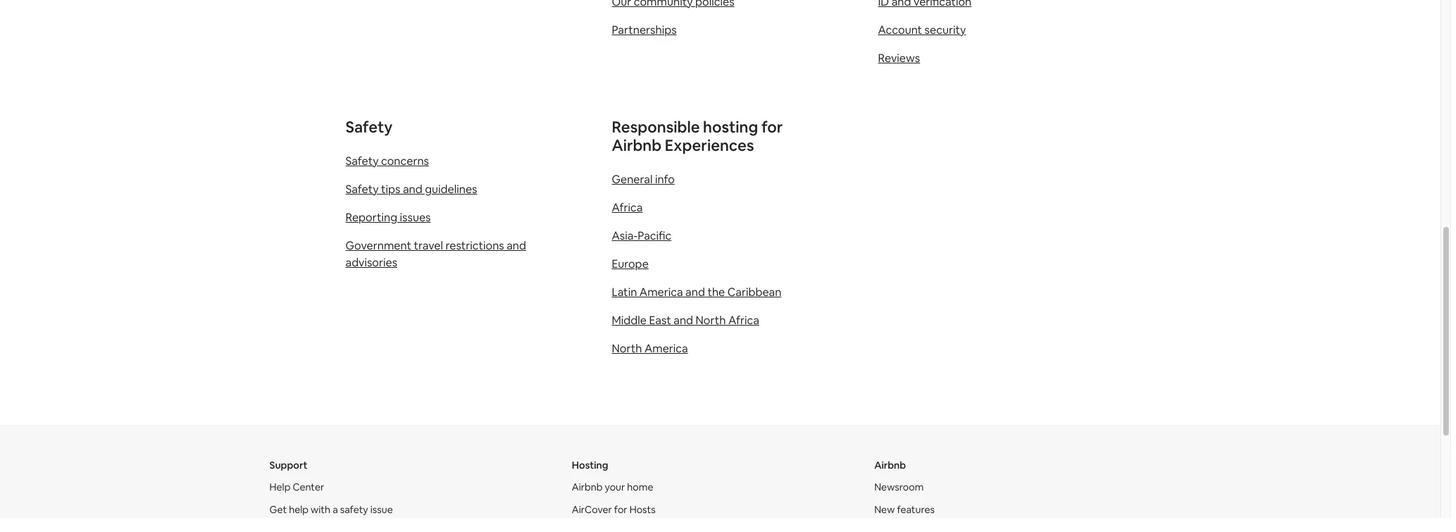 Task type: vqa. For each thing, say whether or not it's contained in the screenshot.
Middle and
yes



Task type: describe. For each thing, give the bounding box(es) containing it.
and for middle
[[674, 313, 694, 328]]

asia-pacific link
[[612, 228, 672, 243]]

info
[[655, 172, 675, 187]]

get help with a safety issue
[[270, 503, 393, 516]]

1 horizontal spatial africa
[[729, 313, 760, 328]]

safety for safety concerns
[[346, 154, 379, 168]]

new features
[[875, 503, 935, 516]]

latin
[[612, 285, 637, 300]]

safety tips and guidelines
[[346, 182, 477, 197]]

north america link
[[612, 341, 688, 356]]

the
[[708, 285, 725, 300]]

europe link
[[612, 257, 649, 271]]

airbnb inside the responsible hosting for airbnb experiences
[[612, 135, 662, 155]]

newsroom link
[[875, 481, 924, 493]]

general info
[[612, 172, 675, 187]]

america for north
[[645, 341, 688, 356]]

reporting
[[346, 210, 398, 225]]

middle
[[612, 313, 647, 328]]

issue
[[371, 503, 393, 516]]

restrictions
[[446, 238, 504, 253]]

help
[[270, 481, 291, 493]]

0 horizontal spatial north
[[612, 341, 642, 356]]

0 horizontal spatial for
[[614, 503, 628, 516]]

issues
[[400, 210, 431, 225]]

airbnb for airbnb
[[875, 459, 906, 471]]

account security link
[[879, 23, 967, 37]]

middle east and north africa link
[[612, 313, 760, 328]]

reporting issues link
[[346, 210, 431, 225]]

support
[[270, 459, 308, 471]]

europe
[[612, 257, 649, 271]]

new
[[875, 503, 895, 516]]

airbnb your home
[[572, 481, 654, 493]]

reviews
[[879, 51, 921, 66]]

safety concerns link
[[346, 154, 429, 168]]

safety for safety tips and guidelines
[[346, 182, 379, 197]]

asia-
[[612, 228, 638, 243]]

airbnb for airbnb your home
[[572, 481, 603, 493]]

responsible hosting for airbnb experiences
[[612, 117, 783, 155]]



Task type: locate. For each thing, give the bounding box(es) containing it.
0 vertical spatial north
[[696, 313, 726, 328]]

for
[[762, 117, 783, 137], [614, 503, 628, 516]]

get
[[270, 503, 287, 516]]

2 horizontal spatial airbnb
[[875, 459, 906, 471]]

america
[[640, 285, 683, 300], [645, 341, 688, 356]]

north down middle
[[612, 341, 642, 356]]

north america
[[612, 341, 688, 356]]

latin america and the caribbean
[[612, 285, 782, 300]]

aircover for hosts link
[[572, 503, 656, 516]]

1 vertical spatial america
[[645, 341, 688, 356]]

guidelines
[[425, 182, 477, 197]]

1 vertical spatial for
[[614, 503, 628, 516]]

help center link
[[270, 481, 324, 493]]

africa up asia-
[[612, 200, 643, 215]]

aircover for hosts
[[572, 503, 656, 516]]

africa link
[[612, 200, 643, 215]]

latin america and the caribbean link
[[612, 285, 782, 300]]

africa
[[612, 200, 643, 215], [729, 313, 760, 328]]

for right hosting
[[762, 117, 783, 137]]

america down east
[[645, 341, 688, 356]]

1 horizontal spatial airbnb
[[612, 135, 662, 155]]

airbnb your home link
[[572, 481, 654, 493]]

safety
[[340, 503, 368, 516]]

security
[[925, 23, 967, 37]]

2 safety from the top
[[346, 154, 379, 168]]

general info link
[[612, 172, 675, 187]]

get help with a safety issue link
[[270, 503, 393, 516]]

safety for safety
[[346, 117, 393, 137]]

reviews link
[[879, 51, 921, 66]]

reporting issues
[[346, 210, 431, 225]]

hosts
[[630, 503, 656, 516]]

help center
[[270, 481, 324, 493]]

your
[[605, 481, 625, 493]]

government travel restrictions and advisories
[[346, 238, 526, 270]]

and right tips
[[403, 182, 423, 197]]

america for latin
[[640, 285, 683, 300]]

north down the
[[696, 313, 726, 328]]

0 vertical spatial america
[[640, 285, 683, 300]]

travel
[[414, 238, 443, 253]]

1 vertical spatial safety
[[346, 154, 379, 168]]

0 horizontal spatial africa
[[612, 200, 643, 215]]

1 vertical spatial north
[[612, 341, 642, 356]]

safety
[[346, 117, 393, 137], [346, 154, 379, 168], [346, 182, 379, 197]]

concerns
[[381, 154, 429, 168]]

airbnb up newsroom link
[[875, 459, 906, 471]]

east
[[649, 313, 671, 328]]

responsible
[[612, 117, 700, 137]]

1 safety from the top
[[346, 117, 393, 137]]

pacific
[[638, 228, 672, 243]]

partnerships link
[[612, 23, 677, 37]]

hosting
[[572, 459, 609, 471]]

asia-pacific
[[612, 228, 672, 243]]

3 safety from the top
[[346, 182, 379, 197]]

safety left concerns
[[346, 154, 379, 168]]

middle east and north africa
[[612, 313, 760, 328]]

help
[[289, 503, 309, 516]]

aircover
[[572, 503, 612, 516]]

experiences
[[665, 135, 754, 155]]

0 horizontal spatial airbnb
[[572, 481, 603, 493]]

and left the
[[686, 285, 705, 300]]

2 vertical spatial airbnb
[[572, 481, 603, 493]]

safety up safety concerns
[[346, 117, 393, 137]]

0 vertical spatial for
[[762, 117, 783, 137]]

1 horizontal spatial north
[[696, 313, 726, 328]]

airbnb up 'general'
[[612, 135, 662, 155]]

safety concerns
[[346, 154, 429, 168]]

1 vertical spatial airbnb
[[875, 459, 906, 471]]

0 vertical spatial safety
[[346, 117, 393, 137]]

africa down caribbean
[[729, 313, 760, 328]]

north
[[696, 313, 726, 328], [612, 341, 642, 356]]

government
[[346, 238, 412, 253]]

safety left tips
[[346, 182, 379, 197]]

home
[[627, 481, 654, 493]]

for left hosts
[[614, 503, 628, 516]]

0 vertical spatial africa
[[612, 200, 643, 215]]

government travel restrictions and advisories link
[[346, 238, 526, 270]]

for inside the responsible hosting for airbnb experiences
[[762, 117, 783, 137]]

partnerships
[[612, 23, 677, 37]]

center
[[293, 481, 324, 493]]

airbnb down hosting
[[572, 481, 603, 493]]

features
[[897, 503, 935, 516]]

and inside government travel restrictions and advisories
[[507, 238, 526, 253]]

and right restrictions on the top left
[[507, 238, 526, 253]]

advisories
[[346, 255, 398, 270]]

0 vertical spatial airbnb
[[612, 135, 662, 155]]

new features link
[[875, 503, 935, 516]]

tips
[[381, 182, 401, 197]]

a
[[333, 503, 338, 516]]

caribbean
[[728, 285, 782, 300]]

and right east
[[674, 313, 694, 328]]

america up east
[[640, 285, 683, 300]]

safety tips and guidelines link
[[346, 182, 477, 197]]

hosting
[[703, 117, 759, 137]]

1 vertical spatial africa
[[729, 313, 760, 328]]

1 horizontal spatial for
[[762, 117, 783, 137]]

general
[[612, 172, 653, 187]]

and for safety
[[403, 182, 423, 197]]

account security
[[879, 23, 967, 37]]

2 vertical spatial safety
[[346, 182, 379, 197]]

airbnb
[[612, 135, 662, 155], [875, 459, 906, 471], [572, 481, 603, 493]]

and
[[403, 182, 423, 197], [507, 238, 526, 253], [686, 285, 705, 300], [674, 313, 694, 328]]

account
[[879, 23, 923, 37]]

newsroom
[[875, 481, 924, 493]]

with
[[311, 503, 331, 516]]

and for latin
[[686, 285, 705, 300]]



